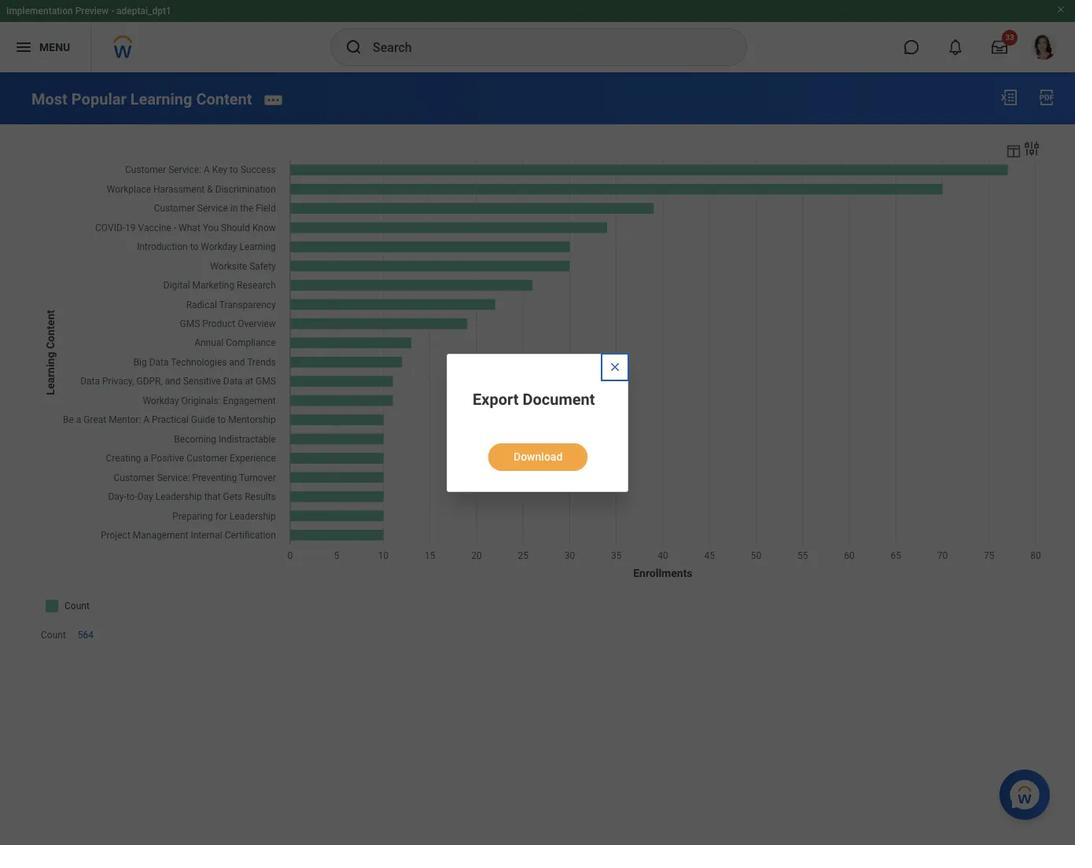 Task type: describe. For each thing, give the bounding box(es) containing it.
export document
[[473, 390, 595, 409]]

implementation preview -   adeptai_dpt1 banner
[[0, 0, 1075, 72]]

most popular learning content main content
[[0, 72, 1075, 675]]

content
[[196, 89, 252, 108]]

download
[[514, 450, 563, 463]]

export
[[473, 390, 519, 409]]

most
[[31, 89, 68, 108]]

most popular learning content
[[31, 89, 252, 108]]

564 button
[[78, 629, 96, 642]]

-
[[111, 6, 114, 17]]

count
[[41, 630, 66, 641]]

document
[[523, 390, 595, 409]]

download button
[[488, 443, 588, 471]]

popular
[[71, 89, 126, 108]]



Task type: vqa. For each thing, say whether or not it's contained in the screenshot.
Grant Date
no



Task type: locate. For each thing, give the bounding box(es) containing it.
implementation
[[6, 6, 73, 17]]

search image
[[345, 38, 363, 57]]

close environment banner image
[[1056, 5, 1066, 14]]

close image
[[609, 361, 621, 373]]

adeptai_dpt1
[[116, 6, 171, 17]]

564
[[78, 630, 94, 641]]

configure and view chart data image
[[1005, 142, 1023, 159]]

preview
[[75, 6, 109, 17]]

export document dialog
[[447, 354, 628, 492]]

most popular learning content link
[[31, 89, 252, 108]]

view printable version (pdf) image
[[1037, 88, 1056, 107]]

download region
[[473, 431, 604, 472]]

learning
[[130, 89, 192, 108]]

export to excel image
[[1000, 88, 1019, 107]]

notifications large image
[[948, 39, 964, 55]]

inbox large image
[[992, 39, 1008, 55]]

profile logan mcneil element
[[1022, 30, 1066, 64]]

implementation preview -   adeptai_dpt1
[[6, 6, 171, 17]]



